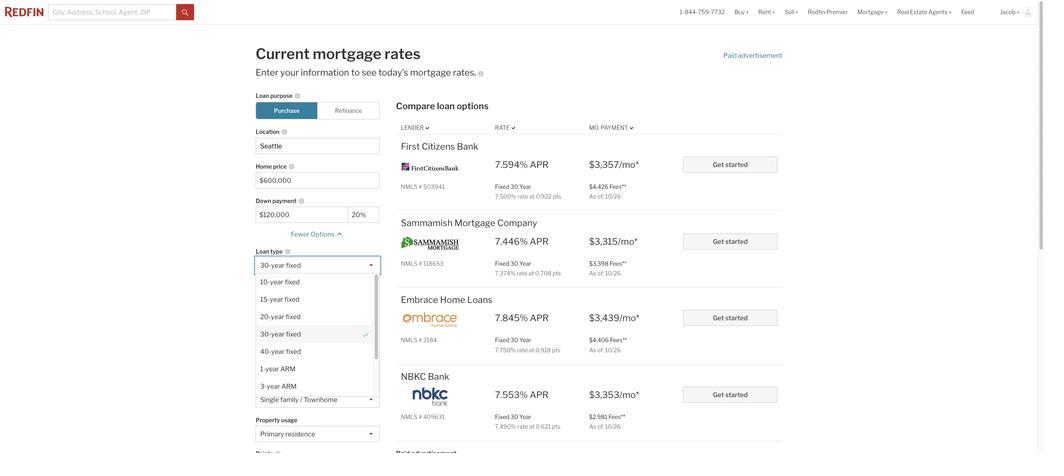 Task type: describe. For each thing, give the bounding box(es) containing it.
include fha loans available for borrowers with low down payment or low credit score
[[256, 350, 345, 374]]

409631
[[423, 414, 445, 421]]

payment
[[601, 125, 628, 131]]

% up "fixed 30 year 7.490 % rate at 0.621 pts"
[[520, 390, 528, 401]]

0.922
[[536, 193, 552, 200]]

740
[[260, 297, 273, 305]]

of: for $3,315
[[598, 270, 604, 277]]

1 as from the left
[[281, 334, 287, 341]]

sell ▾
[[785, 9, 799, 16]]

current
[[256, 45, 310, 63]]

sammamish mortgage company
[[401, 218, 537, 229]]

down
[[256, 198, 271, 205]]

0 horizontal spatial home
[[256, 163, 272, 170]]

property type
[[256, 383, 294, 390]]

sell ▾ button
[[780, 0, 803, 24]]

information
[[301, 67, 349, 78]]

$3,353
[[589, 390, 620, 401]]

7.553 % apr
[[495, 390, 549, 401]]

$4,406 fees** as of: 10/26
[[589, 337, 627, 354]]

# for embrace
[[419, 337, 422, 344]]

get started for $3,315 /mo*
[[713, 238, 748, 246]]

lender button
[[401, 124, 431, 132]]

pts for 7.446 % apr
[[553, 270, 561, 277]]

loan for loan purpose
[[256, 93, 269, 99]]

feed
[[962, 9, 975, 16]]

mortgage inside mortgage ▾ dropdown button
[[858, 9, 884, 16]]

/mo* for $3,353
[[620, 390, 640, 401]]

0 horizontal spatial mortgage
[[313, 45, 382, 63]]

▾ for buy ▾
[[746, 9, 749, 16]]

7.553
[[495, 390, 520, 401]]

loan type
[[256, 249, 283, 255]]

1-844-759-7732 link
[[680, 9, 725, 16]]

759
[[278, 297, 291, 305]]

credit
[[256, 283, 273, 290]]

get started button for $3,439 /mo*
[[684, 311, 778, 327]]

as for $3,315
[[589, 270, 596, 277]]

available inside include fha loans available for borrowers with low down payment or low credit score
[[256, 360, 280, 367]]

company
[[498, 218, 537, 229]]

fewer
[[291, 231, 310, 239]]

primary residence
[[260, 431, 315, 439]]

fixed left u.s.
[[286, 331, 301, 339]]

rent ▾ button
[[754, 0, 780, 24]]

7.594 % apr
[[495, 160, 549, 170]]

purpose
[[270, 93, 293, 99]]

paid
[[724, 52, 737, 59]]

fixed up borrowers
[[286, 349, 301, 356]]

started for $3,439 /mo*
[[726, 315, 748, 323]]

rate button
[[495, 124, 517, 132]]

buy ▾ button
[[735, 0, 749, 24]]

$4,426
[[589, 184, 609, 190]]

0 horizontal spatial mortgage
[[455, 218, 496, 229]]

nmls # 118653
[[401, 260, 444, 267]]

property type element
[[256, 378, 376, 392]]

loan
[[437, 101, 455, 112]]

$4,406
[[589, 337, 609, 344]]

▾ for mortgage ▾
[[885, 9, 888, 16]]

credit score
[[256, 283, 289, 290]]

get started button for $3,315 /mo*
[[684, 234, 778, 250]]

credit
[[314, 367, 329, 374]]

% up fixed 30 year 7.750 % rate at 0.918 pts
[[520, 313, 528, 324]]

fixed for 7.594
[[495, 184, 510, 190]]

rates
[[385, 45, 421, 63]]

0.621
[[536, 424, 551, 431]]

military
[[318, 327, 338, 334]]

759-
[[698, 9, 711, 16]]

single
[[260, 397, 279, 405]]

apr for 7.594 % apr
[[530, 160, 549, 170]]

# for first
[[419, 184, 422, 190]]

nbkc bank
[[401, 372, 450, 383]]

1 vertical spatial mortgage
[[410, 67, 451, 78]]

type for property type
[[281, 383, 294, 390]]

$3,439 /mo*
[[589, 313, 640, 324]]

Down payment text field
[[260, 212, 345, 219]]

▾ for jacob ▾
[[1017, 9, 1020, 16]]

nmls # 503941
[[401, 184, 445, 190]]

rent
[[759, 9, 771, 16]]

loans for va
[[286, 317, 300, 324]]

30 for 7.446
[[511, 260, 518, 267]]

year for 7.553
[[520, 414, 531, 421]]

fixed for 7.446
[[495, 260, 510, 267]]

nmls for first citizens bank
[[401, 184, 418, 190]]

options
[[457, 101, 489, 112]]

rent ▾
[[759, 9, 775, 16]]

▾ for sell ▾
[[796, 9, 799, 16]]

down payment element
[[348, 193, 375, 207]]

to
[[351, 67, 360, 78]]

as for $3,357
[[589, 193, 596, 200]]

fixed right -
[[285, 296, 300, 304]]

118653
[[423, 260, 444, 267]]

% inside fixed 30 year 7.750 % rate at 0.918 pts
[[511, 347, 516, 354]]

sammamish
[[401, 218, 453, 229]]

fixed for 7.845
[[495, 337, 510, 344]]

30 for 7.594
[[511, 184, 518, 190]]

arm for 1-year arm
[[280, 366, 296, 374]]

nmls for embrace home loans
[[401, 337, 418, 344]]

property for single family / townhome
[[256, 383, 280, 390]]

fixed up 10-year fixed
[[286, 262, 301, 270]]

dialog containing 10-year fixed
[[256, 274, 380, 414]]

option group containing purchase
[[256, 102, 380, 120]]

10/26 for $3,353
[[606, 424, 621, 431]]

mo. payment
[[589, 125, 628, 131]]

0.708
[[535, 270, 552, 277]]

City, Address, School, Agent, ZIP search field
[[48, 4, 176, 20]]

compare
[[396, 101, 435, 112]]

lender
[[401, 125, 424, 131]]

nbkc
[[401, 372, 426, 383]]

rate for 7.594
[[518, 193, 528, 200]]

loans
[[467, 295, 493, 306]]

Home price text field
[[260, 177, 376, 185]]

get started button for $3,353 /mo*
[[684, 388, 778, 404]]

% inside fixed 30 year 7.500 % rate at 0.922 pts
[[511, 193, 517, 200]]

list box containing 30-year fixed
[[256, 258, 380, 414]]

40-year fixed
[[260, 349, 301, 356]]

1 horizontal spatial low
[[331, 360, 340, 367]]

7.374
[[495, 270, 511, 277]]

your
[[280, 67, 299, 78]]

2184
[[423, 337, 437, 344]]

rate
[[495, 125, 510, 131]]

20-
[[260, 314, 271, 322]]

citizens
[[422, 141, 455, 152]]

rate for 7.845
[[517, 347, 528, 354]]

5-year arm element
[[256, 396, 373, 414]]

redfin premier button
[[803, 0, 853, 24]]

1 30- from the top
[[260, 262, 271, 270]]

premier
[[827, 9, 848, 16]]

7.500
[[495, 193, 511, 200]]

enter
[[256, 67, 279, 78]]

mo. payment button
[[589, 124, 636, 132]]

0 vertical spatial score
[[274, 283, 289, 290]]

get started for $3,439 /mo*
[[713, 315, 748, 323]]

include for include va loans
[[256, 317, 276, 324]]

fees** for $3,357
[[610, 184, 627, 190]]

get started button for $3,357 /mo*
[[684, 157, 778, 173]]

get for $3,353 /mo*
[[713, 392, 724, 400]]

rates.
[[453, 67, 476, 78]]

usage
[[281, 418, 298, 425]]

and
[[339, 327, 349, 334]]

buy ▾
[[735, 9, 749, 16]]

# for sammamish
[[419, 260, 422, 267]]

get for $3,439 /mo*
[[713, 315, 724, 323]]

0 horizontal spatial low
[[303, 367, 312, 374]]



Task type: locate. For each thing, give the bounding box(es) containing it.
3 10/26 from the top
[[606, 347, 621, 354]]

at for 7.594
[[530, 193, 535, 200]]

1 vertical spatial type
[[281, 383, 294, 390]]

$3,398 fees** as of: 10/26
[[589, 260, 627, 277]]

pts for 7.553 % apr
[[552, 424, 561, 431]]

for inside include fha loans available for borrowers with low down payment or low credit score
[[281, 360, 289, 367]]

10/26 down $3,398
[[606, 270, 621, 277]]

1 # from the top
[[419, 184, 422, 190]]

fees** right $4,406
[[610, 337, 627, 344]]

type
[[270, 249, 283, 255], [281, 383, 294, 390]]

fixed up the 7.750
[[495, 337, 510, 344]]

property for primary residence
[[256, 418, 280, 425]]

refinance
[[335, 108, 362, 114]]

10/26 down $4,406
[[606, 347, 621, 354]]

mortgage up to
[[313, 45, 382, 63]]

1- for year
[[260, 366, 266, 374]]

/mo* up $4,426 fees** as of: 10/26 at the right of the page
[[619, 160, 639, 170]]

nmls for nbkc bank
[[401, 414, 418, 421]]

/mo* up the $3,398 fees** as of: 10/26
[[618, 237, 638, 247]]

family
[[280, 397, 299, 405]]

30 inside fixed 30 year 7.500 % rate at 0.922 pts
[[511, 184, 518, 190]]

score inside include fha loans available for borrowers with low down payment or low credit score
[[330, 367, 345, 374]]

0 vertical spatial mortgage
[[313, 45, 382, 63]]

payment right down
[[273, 198, 297, 205]]

residence
[[286, 431, 315, 439]]

at inside "fixed 30 year 7.374 % rate at 0.708 pts"
[[529, 270, 534, 277]]

rate right 7.374
[[517, 270, 528, 277]]

30- inside 30-year fixed element
[[260, 331, 271, 339]]

pts for 7.845 % apr
[[552, 347, 561, 354]]

2 property from the top
[[256, 418, 280, 425]]

4 10/26 from the top
[[606, 424, 621, 431]]

estate
[[911, 9, 928, 16]]

mortgage ▾ button
[[853, 0, 893, 24]]

rate for 7.553
[[518, 424, 528, 431]]

Refinance radio
[[318, 102, 380, 120]]

$3,353 /mo*
[[589, 390, 640, 401]]

1 loan from the top
[[256, 93, 269, 99]]

1 vertical spatial 30-
[[260, 331, 271, 339]]

30-year fixed element
[[256, 326, 373, 344]]

mortgage up 7.446
[[455, 218, 496, 229]]

fees** right $3,398
[[610, 260, 627, 267]]

10/26 for $3,357
[[606, 193, 621, 200]]

30 inside "fixed 30 year 7.490 % rate at 0.621 pts"
[[511, 414, 518, 421]]

30-year fixed down 'va'
[[260, 331, 301, 339]]

3 get from the top
[[713, 315, 724, 323]]

0 horizontal spatial as
[[281, 334, 287, 341]]

2 get started button from the top
[[684, 234, 778, 250]]

3 as from the top
[[589, 347, 596, 354]]

1 horizontal spatial mortgage
[[858, 9, 884, 16]]

location
[[256, 129, 280, 135]]

at left 0.621
[[530, 424, 535, 431]]

get for $3,357 /mo*
[[713, 161, 724, 169]]

4 # from the top
[[419, 414, 422, 421]]

% left 0.621
[[511, 424, 516, 431]]

2 30-year fixed from the top
[[260, 331, 301, 339]]

4 nmls from the top
[[401, 414, 418, 421]]

0 vertical spatial bank
[[457, 141, 479, 152]]

4 fixed from the top
[[495, 414, 510, 421]]

fha
[[277, 350, 289, 357]]

0 vertical spatial arm
[[280, 366, 296, 374]]

2 # from the top
[[419, 260, 422, 267]]

30-
[[260, 262, 271, 270], [260, 331, 271, 339]]

real estate agents ▾ link
[[898, 0, 952, 24]]

State, City, County, ZIP search field
[[256, 138, 380, 155]]

1 vertical spatial include
[[256, 350, 276, 357]]

1 vertical spatial loan
[[256, 249, 269, 255]]

apr for 7.553 % apr
[[530, 390, 549, 401]]

low down borrowers
[[303, 367, 312, 374]]

1 vertical spatial score
[[330, 367, 345, 374]]

home left loans
[[440, 295, 466, 306]]

type up family
[[281, 383, 294, 390]]

of: inside the $3,398 fees** as of: 10/26
[[598, 270, 604, 277]]

2 apr from the top
[[530, 237, 549, 247]]

fees** inside $2,981 fees** as of: 10/26
[[609, 414, 626, 421]]

3-
[[260, 384, 267, 391]]

2 get from the top
[[713, 238, 724, 246]]

apr down company
[[530, 237, 549, 247]]

bank
[[457, 141, 479, 152], [428, 372, 450, 383]]

arm for 3-year arm
[[282, 384, 297, 391]]

1 for from the top
[[281, 327, 289, 334]]

or
[[296, 367, 302, 374]]

year inside "fixed 30 year 7.374 % rate at 0.708 pts"
[[520, 260, 531, 267]]

3 apr from the top
[[530, 313, 549, 324]]

3 nmls from the top
[[401, 337, 418, 344]]

include for include fha loans available for borrowers with low down payment or low credit score
[[256, 350, 276, 357]]

0 vertical spatial for
[[281, 327, 289, 334]]

rate inside "fixed 30 year 7.374 % rate at 0.708 pts"
[[517, 270, 528, 277]]

/mo* up $2,981 fees** as of: 10/26
[[620, 390, 640, 401]]

30 inside "fixed 30 year 7.374 % rate at 0.708 pts"
[[511, 260, 518, 267]]

year for 7.845
[[520, 337, 531, 344]]

rent ▾ button
[[759, 0, 775, 24]]

1 property from the top
[[256, 383, 280, 390]]

get started for $3,357 /mo*
[[713, 161, 748, 169]]

2 as from the left
[[300, 334, 306, 341]]

1 horizontal spatial score
[[330, 367, 345, 374]]

apr up fixed 30 year 7.500 % rate at 0.922 pts
[[530, 160, 549, 170]]

at for 7.446
[[529, 270, 534, 277]]

1 horizontal spatial home
[[440, 295, 466, 306]]

/
[[300, 397, 302, 405]]

2 of: from the top
[[598, 270, 604, 277]]

loans up 'active'
[[286, 317, 300, 324]]

4 get started from the top
[[713, 392, 748, 400]]

real
[[898, 9, 909, 16]]

as inside the $3,398 fees** as of: 10/26
[[589, 270, 596, 277]]

score up 15-year fixed
[[274, 283, 289, 290]]

▾ right agents
[[949, 9, 952, 16]]

% left 0.708
[[511, 270, 516, 277]]

# for nbkc
[[419, 414, 422, 421]]

for down 'va'
[[281, 327, 289, 334]]

pts right '0.918'
[[552, 347, 561, 354]]

year down 7.553 % apr
[[520, 414, 531, 421]]

0 vertical spatial 1-
[[680, 9, 685, 16]]

1 vertical spatial 30-year fixed
[[260, 331, 301, 339]]

type for loan type
[[270, 249, 283, 255]]

1 get from the top
[[713, 161, 724, 169]]

4 year from the top
[[520, 414, 531, 421]]

10-
[[260, 279, 270, 287]]

fees** inside $4,406 fees** as of: 10/26
[[610, 337, 627, 344]]

7.446 % apr
[[495, 237, 549, 247]]

fees**
[[610, 184, 627, 190], [610, 260, 627, 267], [610, 337, 627, 344], [609, 414, 626, 421]]

1 vertical spatial arm
[[282, 384, 297, 391]]

5 ▾ from the left
[[949, 9, 952, 16]]

▾ for rent ▾
[[773, 9, 775, 16]]

of: for $3,353
[[598, 424, 604, 431]]

arm up family
[[282, 384, 297, 391]]

for down the fha
[[281, 360, 289, 367]]

home
[[256, 163, 272, 170], [440, 295, 466, 306]]

$4,426 fees** as of: 10/26
[[589, 184, 627, 200]]

1 30-year fixed from the top
[[260, 262, 301, 270]]

fees** for $3,315
[[610, 260, 627, 267]]

1 10/26 from the top
[[606, 193, 621, 200]]

20-year fixed
[[260, 314, 301, 322]]

1 horizontal spatial bank
[[457, 141, 479, 152]]

fixed for 7.553
[[495, 414, 510, 421]]

1 year from the top
[[520, 184, 531, 190]]

apr for 7.845 % apr
[[530, 313, 549, 324]]

10/26
[[606, 193, 621, 200], [606, 270, 621, 277], [606, 347, 621, 354], [606, 424, 621, 431]]

30-year fixed inside 30-year fixed element
[[260, 331, 301, 339]]

0 vertical spatial available
[[256, 327, 280, 334]]

pts inside fixed 30 year 7.500 % rate at 0.922 pts
[[553, 193, 562, 200]]

loan left purpose
[[256, 93, 269, 99]]

fixed up the 759
[[285, 279, 300, 287]]

year down 7.594 % apr
[[520, 184, 531, 190]]

/mo* for $3,439
[[620, 313, 640, 324]]

fees** for $3,439
[[610, 337, 627, 344]]

include inside include fha loans available for borrowers with low down payment or low credit score
[[256, 350, 276, 357]]

as inside $4,426 fees** as of: 10/26
[[589, 193, 596, 200]]

-
[[274, 297, 277, 305]]

6 ▾ from the left
[[1017, 9, 1020, 16]]

pts inside fixed 30 year 7.750 % rate at 0.918 pts
[[552, 347, 561, 354]]

# left 409631
[[419, 414, 422, 421]]

loan up 10-
[[256, 249, 269, 255]]

0 vertical spatial type
[[270, 249, 283, 255]]

3 started from the top
[[726, 315, 748, 323]]

available up down
[[256, 360, 280, 367]]

at for 7.553
[[530, 424, 535, 431]]

down payment
[[256, 198, 297, 205]]

paid advertisement button
[[724, 51, 783, 60]]

1- up 3-
[[260, 366, 266, 374]]

fixed up 7.500
[[495, 184, 510, 190]]

of: inside $4,426 fees** as of: 10/26
[[598, 193, 604, 200]]

get started button
[[684, 157, 778, 173], [684, 234, 778, 250], [684, 311, 778, 327], [684, 388, 778, 404]]

price
[[273, 163, 287, 170]]

1 vertical spatial property
[[256, 418, 280, 425]]

rate inside fixed 30 year 7.750 % rate at 0.918 pts
[[517, 347, 528, 354]]

1 vertical spatial home
[[440, 295, 466, 306]]

10/26 inside $4,406 fees** as of: 10/26
[[606, 347, 621, 354]]

loans up borrowers
[[290, 350, 304, 357]]

fees** inside the $3,398 fees** as of: 10/26
[[610, 260, 627, 267]]

year inside "fixed 30 year 7.490 % rate at 0.621 pts"
[[520, 414, 531, 421]]

dialog
[[256, 274, 380, 414]]

# left 2184
[[419, 337, 422, 344]]

0 vertical spatial 30-
[[260, 262, 271, 270]]

year inside fixed 30 year 7.500 % rate at 0.922 pts
[[520, 184, 531, 190]]

at left 0.708
[[529, 270, 534, 277]]

$3,398
[[589, 260, 609, 267]]

0 horizontal spatial score
[[274, 283, 289, 290]]

u.s.
[[307, 327, 317, 334]]

mortgage down rates
[[410, 67, 451, 78]]

1 vertical spatial for
[[281, 360, 289, 367]]

arm left or
[[280, 366, 296, 374]]

redfin premier
[[808, 9, 848, 16]]

pts inside "fixed 30 year 7.490 % rate at 0.621 pts"
[[552, 424, 561, 431]]

agents
[[929, 9, 948, 16]]

year down 7.845 % apr
[[520, 337, 531, 344]]

% inside "fixed 30 year 7.490 % rate at 0.621 pts"
[[511, 424, 516, 431]]

10-year fixed
[[260, 279, 300, 287]]

1-844-759-7732
[[680, 9, 725, 16]]

3 fixed from the top
[[495, 337, 510, 344]]

1 horizontal spatial mortgage
[[410, 67, 451, 78]]

loan
[[256, 93, 269, 99], [256, 249, 269, 255]]

fixed 30 year 7.500 % rate at 0.922 pts
[[495, 184, 562, 200]]

rate for 7.446
[[517, 270, 528, 277]]

fixed inside fixed 30 year 7.750 % rate at 0.918 pts
[[495, 337, 510, 344]]

Down payment text field
[[352, 212, 376, 219]]

of: inside $2,981 fees** as of: 10/26
[[598, 424, 604, 431]]

get started for $3,353 /mo*
[[713, 392, 748, 400]]

at inside "fixed 30 year 7.490 % rate at 0.621 pts"
[[530, 424, 535, 431]]

% left '0.918'
[[511, 347, 516, 354]]

1-year arm
[[260, 366, 296, 374]]

15-
[[260, 296, 270, 304]]

of: down $4,426
[[598, 193, 604, 200]]

at inside fixed 30 year 7.750 % rate at 0.918 pts
[[529, 347, 535, 354]]

loans inside include fha loans available for borrowers with low down payment or low credit score
[[290, 350, 304, 357]]

740 - 759
[[260, 297, 291, 305]]

2 as from the top
[[589, 270, 596, 277]]

fixed
[[495, 184, 510, 190], [495, 260, 510, 267], [495, 337, 510, 344], [495, 414, 510, 421]]

3 ▾ from the left
[[796, 9, 799, 16]]

40-
[[260, 349, 271, 356]]

$2,981 fees** as of: 10/26
[[589, 414, 626, 431]]

at for 7.845
[[529, 347, 535, 354]]

today's
[[379, 67, 408, 78]]

2 fixed from the top
[[495, 260, 510, 267]]

30 inside fixed 30 year 7.750 % rate at 0.918 pts
[[511, 337, 518, 344]]

list box
[[256, 258, 380, 414]]

pts inside "fixed 30 year 7.374 % rate at 0.708 pts"
[[553, 270, 561, 277]]

fees** inside $4,426 fees** as of: 10/26
[[610, 184, 627, 190]]

10/26 inside $4,426 fees** as of: 10/26
[[606, 193, 621, 200]]

1 vertical spatial mortgage
[[455, 218, 496, 229]]

/mo* for $3,315
[[618, 237, 638, 247]]

low right with
[[331, 360, 340, 367]]

2 nmls from the top
[[401, 260, 418, 267]]

4 get started button from the top
[[684, 388, 778, 404]]

0 vertical spatial loans
[[286, 317, 300, 324]]

apr for 7.446 % apr
[[530, 237, 549, 247]]

bank right nbkc
[[428, 372, 450, 383]]

nmls left 118653
[[401, 260, 418, 267]]

fixed right 'va'
[[286, 314, 301, 322]]

real estate agents ▾ button
[[893, 0, 957, 24]]

mortgage
[[858, 9, 884, 16], [455, 218, 496, 229]]

rate inside "fixed 30 year 7.490 % rate at 0.621 pts"
[[518, 424, 528, 431]]

of: down $4,406
[[598, 347, 604, 354]]

30-year fixed
[[260, 262, 301, 270], [260, 331, 301, 339]]

enter your information to see today's mortgage rates.
[[256, 67, 476, 78]]

0 vertical spatial mortgage
[[858, 9, 884, 16]]

0 vertical spatial payment
[[273, 198, 297, 205]]

as inside $2,981 fees** as of: 10/26
[[589, 424, 596, 431]]

at left '0.918'
[[529, 347, 535, 354]]

30 for 7.553
[[511, 414, 518, 421]]

2 year from the top
[[520, 260, 531, 267]]

payment left or
[[272, 367, 295, 374]]

nmls left '503941'
[[401, 184, 418, 190]]

fixed 30 year 7.374 % rate at 0.708 pts
[[495, 260, 561, 277]]

primary
[[260, 431, 284, 439]]

2 include from the top
[[256, 350, 276, 357]]

7.845
[[495, 313, 520, 324]]

available up "veterans,"
[[256, 327, 280, 334]]

nmls
[[401, 184, 418, 190], [401, 260, 418, 267], [401, 337, 418, 344], [401, 414, 418, 421]]

4 30 from the top
[[511, 414, 518, 421]]

0 vertical spatial 30-year fixed
[[260, 262, 301, 270]]

loan for loan type
[[256, 249, 269, 255]]

buy ▾ button
[[730, 0, 754, 24]]

30- up 40-
[[260, 331, 271, 339]]

year down 7.446 % apr
[[520, 260, 531, 267]]

1 get started from the top
[[713, 161, 748, 169]]

of: down $3,398
[[598, 270, 604, 277]]

1 horizontal spatial as
[[300, 334, 306, 341]]

as down $3,398
[[589, 270, 596, 277]]

# left '503941'
[[419, 184, 422, 190]]

1 as from the top
[[589, 193, 596, 200]]

4 as from the top
[[589, 424, 596, 431]]

7732
[[711, 9, 725, 16]]

available inside available for active u.s. military and veterans, as well as eligible spouses
[[256, 327, 280, 334]]

1 vertical spatial available
[[256, 360, 280, 367]]

▾ right rent
[[773, 9, 775, 16]]

fixed inside "fixed 30 year 7.374 % rate at 0.708 pts"
[[495, 260, 510, 267]]

1 fixed from the top
[[495, 184, 510, 190]]

started for $3,353 /mo*
[[726, 392, 748, 400]]

as down $4,406
[[589, 347, 596, 354]]

at inside fixed 30 year 7.500 % rate at 0.922 pts
[[530, 193, 535, 200]]

1 get started button from the top
[[684, 157, 778, 173]]

1 include from the top
[[256, 317, 276, 324]]

fees** right $4,426
[[610, 184, 627, 190]]

1- for 844-
[[680, 9, 685, 16]]

of: for $3,357
[[598, 193, 604, 200]]

2 ▾ from the left
[[773, 9, 775, 16]]

sell ▾ button
[[785, 0, 799, 24]]

3 # from the top
[[419, 337, 422, 344]]

1 vertical spatial payment
[[272, 367, 295, 374]]

4 apr from the top
[[530, 390, 549, 401]]

apr up fixed 30 year 7.750 % rate at 0.918 pts
[[530, 313, 549, 324]]

loans for fha
[[290, 350, 304, 357]]

townhome
[[304, 397, 338, 405]]

0 vertical spatial include
[[256, 317, 276, 324]]

home left price
[[256, 163, 272, 170]]

1 of: from the top
[[598, 193, 604, 200]]

year for 7.446
[[520, 260, 531, 267]]

as down $4,426
[[589, 193, 596, 200]]

▾ right the buy at top right
[[746, 9, 749, 16]]

30 down 7.446
[[511, 260, 518, 267]]

% up fixed 30 year 7.500 % rate at 0.922 pts
[[520, 160, 528, 170]]

submit search image
[[182, 9, 188, 16]]

2 available from the top
[[256, 360, 280, 367]]

as down $2,981
[[589, 424, 596, 431]]

30-year fixed up 10-year fixed
[[260, 262, 301, 270]]

mortgage ▾ button
[[858, 0, 888, 24]]

of: inside $4,406 fees** as of: 10/26
[[598, 347, 604, 354]]

$3,357 /mo*
[[589, 160, 639, 170]]

started for $3,315 /mo*
[[726, 238, 748, 246]]

0 vertical spatial property
[[256, 383, 280, 390]]

single family / townhome
[[260, 397, 338, 405]]

at left 0.922
[[530, 193, 535, 200]]

4 get from the top
[[713, 392, 724, 400]]

2 for from the top
[[281, 360, 289, 367]]

2 get started from the top
[[713, 238, 748, 246]]

1 ▾ from the left
[[746, 9, 749, 16]]

score right credit
[[330, 367, 345, 374]]

1 vertical spatial bank
[[428, 372, 450, 383]]

0 horizontal spatial 1-
[[260, 366, 266, 374]]

30 for 7.845
[[511, 337, 518, 344]]

7.845 % apr
[[495, 313, 549, 324]]

for inside available for active u.s. military and veterans, as well as eligible spouses
[[281, 327, 289, 334]]

4 of: from the top
[[598, 424, 604, 431]]

fixed 30 year 7.750 % rate at 0.918 pts
[[495, 337, 561, 354]]

2 30- from the top
[[260, 331, 271, 339]]

2 loan from the top
[[256, 249, 269, 255]]

0 vertical spatial home
[[256, 163, 272, 170]]

▾ left real
[[885, 9, 888, 16]]

/mo* for $3,357
[[619, 160, 639, 170]]

4 ▾ from the left
[[885, 9, 888, 16]]

3 get started button from the top
[[684, 311, 778, 327]]

0 horizontal spatial bank
[[428, 372, 450, 383]]

10/26 inside the $3,398 fees** as of: 10/26
[[606, 270, 621, 277]]

30 up the 7.750
[[511, 337, 518, 344]]

include left 'va'
[[256, 317, 276, 324]]

available
[[256, 327, 280, 334], [256, 360, 280, 367]]

started for $3,357 /mo*
[[726, 161, 748, 169]]

nmls left 2184
[[401, 337, 418, 344]]

payment inside include fha loans available for borrowers with low down payment or low credit score
[[272, 367, 295, 374]]

as inside $4,406 fees** as of: 10/26
[[589, 347, 596, 354]]

1 apr from the top
[[530, 160, 549, 170]]

eligible
[[308, 334, 326, 341]]

pts for 7.594 % apr
[[553, 193, 562, 200]]

rate inside fixed 30 year 7.500 % rate at 0.922 pts
[[518, 193, 528, 200]]

loans
[[286, 317, 300, 324], [290, 350, 304, 357]]

3 of: from the top
[[598, 347, 604, 354]]

2 30 from the top
[[511, 260, 518, 267]]

as down 'active'
[[300, 334, 306, 341]]

year inside fixed 30 year 7.750 % rate at 0.918 pts
[[520, 337, 531, 344]]

2 started from the top
[[726, 238, 748, 246]]

10/26 for $3,315
[[606, 270, 621, 277]]

1 available from the top
[[256, 327, 280, 334]]

1 started from the top
[[726, 161, 748, 169]]

nmls left 409631
[[401, 414, 418, 421]]

fees** for $3,353
[[609, 414, 626, 421]]

redfin
[[808, 9, 826, 16]]

as left well
[[281, 334, 287, 341]]

available for active u.s. military and veterans, as well as eligible spouses
[[256, 327, 350, 341]]

fixed inside "fixed 30 year 7.490 % rate at 0.621 pts"
[[495, 414, 510, 421]]

of: down $2,981
[[598, 424, 604, 431]]

1 nmls from the top
[[401, 184, 418, 190]]

fixed up 7.490
[[495, 414, 510, 421]]

1 30 from the top
[[511, 184, 518, 190]]

rate right 7.490
[[518, 424, 528, 431]]

4 started from the top
[[726, 392, 748, 400]]

7.446
[[495, 237, 520, 247]]

apr up "fixed 30 year 7.490 % rate at 0.621 pts"
[[530, 390, 549, 401]]

1 vertical spatial loans
[[290, 350, 304, 357]]

property up primary
[[256, 418, 280, 425]]

bank right citizens
[[457, 141, 479, 152]]

0.918
[[536, 347, 551, 354]]

1 vertical spatial 1-
[[260, 366, 266, 374]]

fixed inside fixed 30 year 7.500 % rate at 0.922 pts
[[495, 184, 510, 190]]

Purchase radio
[[256, 102, 318, 120]]

30- down loan type
[[260, 262, 271, 270]]

get for $3,315 /mo*
[[713, 238, 724, 246]]

property up single
[[256, 383, 280, 390]]

property usage element
[[256, 413, 376, 427]]

10/26 inside $2,981 fees** as of: 10/26
[[606, 424, 621, 431]]

30 up 7.490
[[511, 414, 518, 421]]

of: for $3,439
[[598, 347, 604, 354]]

1 horizontal spatial 1-
[[680, 9, 685, 16]]

year for 7.594
[[520, 184, 531, 190]]

% inside "fixed 30 year 7.374 % rate at 0.708 pts"
[[511, 270, 516, 277]]

nmls for sammamish mortgage company
[[401, 260, 418, 267]]

real estate agents ▾
[[898, 9, 952, 16]]

1- left 759-
[[680, 9, 685, 16]]

mortgage ▾
[[858, 9, 888, 16]]

option group
[[256, 102, 380, 120]]

0 vertical spatial loan
[[256, 93, 269, 99]]

▾ right jacob
[[1017, 9, 1020, 16]]

home price
[[256, 163, 287, 170]]

rate right 7.500
[[518, 193, 528, 200]]

15-year fixed
[[260, 296, 300, 304]]

10/26 for $3,439
[[606, 347, 621, 354]]

as for $3,353
[[589, 424, 596, 431]]

fixed
[[286, 262, 301, 270], [285, 279, 300, 287], [285, 296, 300, 304], [286, 314, 301, 322], [286, 331, 301, 339], [286, 349, 301, 356]]

fixed up 7.374
[[495, 260, 510, 267]]

as for $3,439
[[589, 347, 596, 354]]

pts right 0.708
[[553, 270, 561, 277]]

3 get started from the top
[[713, 315, 748, 323]]

% up company
[[511, 193, 517, 200]]

3 year from the top
[[520, 337, 531, 344]]

% down company
[[520, 237, 528, 247]]

3 30 from the top
[[511, 337, 518, 344]]

$3,315
[[589, 237, 618, 247]]

property usage
[[256, 418, 298, 425]]

2 10/26 from the top
[[606, 270, 621, 277]]



Task type: vqa. For each thing, say whether or not it's contained in the screenshot.
In to the bottom
no



